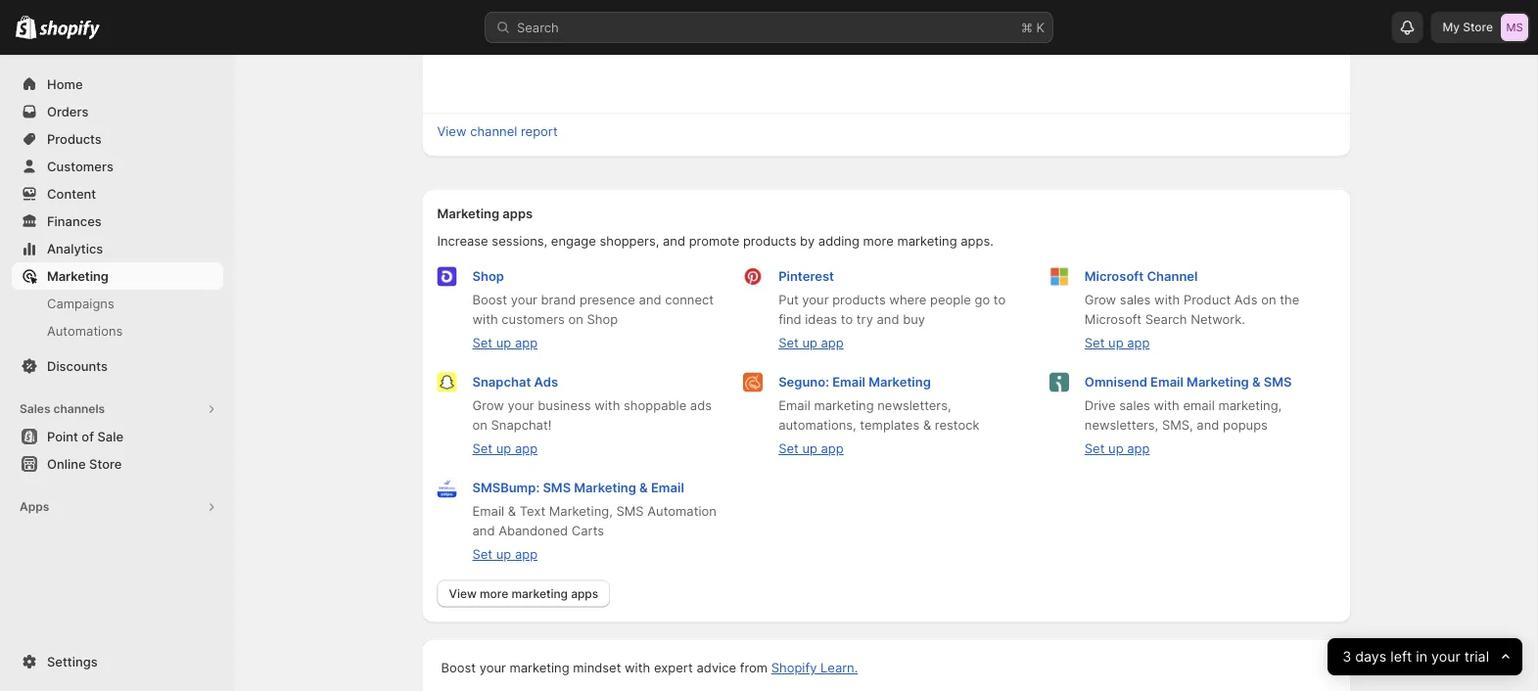 Task type: describe. For each thing, give the bounding box(es) containing it.
my
[[1443, 20, 1460, 34]]

expert
[[654, 660, 693, 676]]

pinterest put your products where people go to find ideas to try and buy set up app
[[779, 269, 1006, 351]]

sessions,
[[492, 234, 548, 249]]

shop boost your brand presence and connect with customers on shop set up app
[[472, 269, 714, 351]]

from
[[740, 660, 768, 676]]

up inside 'pinterest put your products where people go to find ideas to try and buy set up app'
[[802, 335, 818, 351]]

automation
[[648, 504, 717, 519]]

of
[[82, 429, 94, 444]]

point of sale
[[47, 429, 123, 444]]

shoppable
[[624, 398, 687, 413]]

business
[[538, 398, 591, 413]]

sms,
[[1162, 418, 1193, 433]]

content link
[[12, 180, 223, 208]]

customers link
[[12, 153, 223, 180]]

sales inside the microsoft channel grow sales with product ads on the microsoft search network. set up app
[[1120, 292, 1151, 307]]

marketing for seguno: email marketing email marketing newsletters, automations, templates & restock set up app
[[869, 375, 931, 390]]

increase
[[437, 234, 488, 249]]

please select a different period
[[793, 33, 980, 48]]

marketing,
[[1219, 398, 1282, 413]]

network.
[[1191, 312, 1245, 327]]

omnisend
[[1085, 375, 1148, 390]]

2 microsoft from the top
[[1085, 312, 1142, 327]]

marketing for omnisend email marketing & sms drive sales with email marketing, newsletters, sms, and popups set up app
[[1187, 375, 1249, 390]]

go
[[975, 292, 990, 307]]

snapchat
[[472, 375, 531, 390]]

popups
[[1223, 418, 1268, 433]]

set up app link for microsoft channel grow sales with product ads on the microsoft search network. set up app
[[1085, 335, 1150, 351]]

adding
[[818, 234, 860, 249]]

and inside omnisend email marketing & sms drive sales with email marketing, newsletters, sms, and popups set up app
[[1197, 418, 1219, 433]]

seguno: email marketing email marketing newsletters, automations, templates & restock set up app
[[779, 375, 980, 456]]

left
[[1391, 649, 1412, 665]]

point of sale link
[[12, 423, 223, 450]]

marketing up increase
[[437, 206, 500, 221]]

content
[[47, 186, 96, 201]]

pinterest link
[[779, 269, 834, 284]]

view for view more marketing apps
[[449, 587, 477, 601]]

view for view channel report
[[437, 124, 467, 139]]

orders
[[47, 104, 89, 119]]

seguno: email marketing link
[[779, 375, 931, 390]]

omnisend email marketing & sms drive sales with email marketing, newsletters, sms, and popups set up app
[[1085, 375, 1292, 456]]

microsoft channel link
[[1085, 269, 1198, 284]]

boost inside shop boost your brand presence and connect with customers on shop set up app
[[472, 292, 507, 307]]

with inside the microsoft channel grow sales with product ads on the microsoft search network. set up app
[[1155, 292, 1180, 307]]

grow for microsoft
[[1085, 292, 1116, 307]]

your down view more marketing apps link
[[479, 660, 506, 676]]

period
[[942, 33, 980, 48]]

your inside snapchat ads grow your business with shoppable ads on snapchat! set up app
[[508, 398, 534, 413]]

set up app link for smsbump: sms marketing & email email & text marketing, sms automation and abandoned carts set up app
[[472, 547, 538, 562]]

where
[[889, 292, 927, 307]]

marketing left the apps.
[[897, 234, 957, 249]]

grow for snapchat!
[[472, 398, 504, 413]]

set inside smsbump: sms marketing & email email & text marketing, sms automation and abandoned carts set up app
[[472, 547, 493, 562]]

omnisend email marketing & sms link
[[1085, 375, 1292, 390]]

search inside the microsoft channel grow sales with product ads on the microsoft search network. set up app
[[1145, 312, 1187, 327]]

on inside snapchat ads grow your business with shoppable ads on snapchat! set up app
[[472, 418, 488, 433]]

ads
[[690, 398, 712, 413]]

products link
[[12, 125, 223, 153]]

ads inside snapchat ads grow your business with shoppable ads on snapchat! set up app
[[534, 375, 558, 390]]

mindset
[[573, 660, 621, 676]]

orders link
[[12, 98, 223, 125]]

marketing link
[[12, 262, 223, 290]]

view more marketing apps link
[[437, 580, 610, 608]]

by
[[800, 234, 815, 249]]

marketing down analytics
[[47, 268, 109, 283]]

marketing left mindset
[[510, 660, 570, 676]]

sales
[[20, 402, 50, 416]]

1 horizontal spatial sms
[[616, 504, 644, 519]]

with inside snapchat ads grow your business with shoppable ads on snapchat! set up app
[[595, 398, 620, 413]]

up inside the microsoft channel grow sales with product ads on the microsoft search network. set up app
[[1109, 335, 1124, 351]]

set up app link for seguno: email marketing email marketing newsletters, automations, templates & restock set up app
[[779, 441, 844, 456]]

settings link
[[12, 648, 223, 676]]

people
[[930, 292, 971, 307]]

shoppers,
[[600, 234, 659, 249]]

marketing inside view more marketing apps link
[[512, 587, 568, 601]]

restock
[[935, 418, 980, 433]]

finances
[[47, 213, 102, 229]]

sales inside omnisend email marketing & sms drive sales with email marketing, newsletters, sms, and popups set up app
[[1120, 398, 1150, 413]]

brand
[[541, 292, 576, 307]]

campaigns link
[[12, 290, 223, 317]]

0 horizontal spatial apps
[[503, 206, 533, 221]]

online store
[[47, 456, 122, 471]]

0 vertical spatial more
[[863, 234, 894, 249]]

online store button
[[0, 450, 235, 478]]

email down smsbump: on the bottom of the page
[[472, 504, 504, 519]]

marketing,
[[549, 504, 613, 519]]

carts
[[572, 523, 604, 539]]

with inside shop boost your brand presence and connect with customers on shop set up app
[[472, 312, 498, 327]]

set inside omnisend email marketing & sms drive sales with email marketing, newsletters, sms, and popups set up app
[[1085, 441, 1105, 456]]

seguno:
[[779, 375, 829, 390]]

online
[[47, 456, 86, 471]]

home
[[47, 76, 83, 92]]

set inside 'pinterest put your products where people go to find ideas to try and buy set up app'
[[779, 335, 799, 351]]

shopify
[[771, 660, 817, 676]]

shopify learn. link
[[771, 660, 858, 676]]

up inside seguno: email marketing email marketing newsletters, automations, templates & restock set up app
[[802, 441, 818, 456]]

1 vertical spatial sms
[[543, 480, 571, 495]]

boost your marketing mindset with expert advice from shopify learn.
[[441, 660, 858, 676]]

newsletters, inside seguno: email marketing email marketing newsletters, automations, templates & restock set up app
[[878, 398, 951, 413]]

advice
[[697, 660, 736, 676]]

1 horizontal spatial shop
[[587, 312, 618, 327]]

smsbump: sms marketing & email link
[[472, 480, 684, 495]]

online store link
[[12, 450, 223, 478]]

settings
[[47, 654, 98, 669]]

analytics link
[[12, 235, 223, 262]]

store for online store
[[89, 456, 122, 471]]

1 horizontal spatial apps
[[571, 587, 599, 601]]

app inside shop boost your brand presence and connect with customers on shop set up app
[[515, 335, 538, 351]]

ads inside the microsoft channel grow sales with product ads on the microsoft search network. set up app
[[1235, 292, 1258, 307]]

newsletters, inside omnisend email marketing & sms drive sales with email marketing, newsletters, sms, and popups set up app
[[1085, 418, 1159, 433]]

templates
[[860, 418, 920, 433]]

increase sessions, engage shoppers, and promote products by adding more marketing apps.
[[437, 234, 994, 249]]



Task type: locate. For each thing, give the bounding box(es) containing it.
with down shop link
[[472, 312, 498, 327]]

set up the view more marketing apps
[[472, 547, 493, 562]]

grow inside the microsoft channel grow sales with product ads on the microsoft search network. set up app
[[1085, 292, 1116, 307]]

campaigns
[[47, 296, 114, 311]]

newsletters, up the templates
[[878, 398, 951, 413]]

ads up business
[[534, 375, 558, 390]]

connect
[[665, 292, 714, 307]]

0 horizontal spatial shop
[[472, 269, 504, 284]]

0 horizontal spatial on
[[472, 418, 488, 433]]

view inside button
[[437, 124, 467, 139]]

products up try
[[832, 292, 886, 307]]

put
[[779, 292, 799, 307]]

email down the seguno:
[[779, 398, 811, 413]]

automations link
[[12, 317, 223, 345]]

1 horizontal spatial search
[[1145, 312, 1187, 327]]

1 vertical spatial grow
[[472, 398, 504, 413]]

your inside shop boost your brand presence and connect with customers on shop set up app
[[511, 292, 537, 307]]

marketing up marketing,
[[574, 480, 636, 495]]

abandoned
[[499, 523, 568, 539]]

up down abandoned
[[496, 547, 511, 562]]

to
[[994, 292, 1006, 307], [841, 312, 853, 327]]

0 vertical spatial sales
[[1120, 292, 1151, 307]]

up down ideas
[[802, 335, 818, 351]]

marketing for smsbump: sms marketing & email email & text marketing, sms automation and abandoned carts set up app
[[574, 480, 636, 495]]

with
[[1155, 292, 1180, 307], [472, 312, 498, 327], [595, 398, 620, 413], [1154, 398, 1180, 413], [625, 660, 650, 676]]

0 vertical spatial ads
[[1235, 292, 1258, 307]]

sale
[[97, 429, 123, 444]]

app inside the microsoft channel grow sales with product ads on the microsoft search network. set up app
[[1127, 335, 1150, 351]]

set
[[472, 335, 493, 351], [779, 335, 799, 351], [1085, 335, 1105, 351], [472, 441, 493, 456], [779, 441, 799, 456], [1085, 441, 1105, 456], [472, 547, 493, 562]]

set up app link for shop boost your brand presence and connect with customers on shop set up app
[[472, 335, 538, 351]]

up down drive
[[1109, 441, 1124, 456]]

email
[[1183, 398, 1215, 413]]

1 vertical spatial search
[[1145, 312, 1187, 327]]

microsoft left channel
[[1085, 269, 1144, 284]]

0 horizontal spatial grow
[[472, 398, 504, 413]]

1 vertical spatial sales
[[1120, 398, 1150, 413]]

please
[[793, 33, 833, 48]]

email up automation
[[651, 480, 684, 495]]

⌘ k
[[1021, 20, 1045, 35]]

2 vertical spatial sms
[[616, 504, 644, 519]]

marketing down abandoned
[[512, 587, 568, 601]]

set up app link for pinterest put your products where people go to find ideas to try and buy set up app
[[779, 335, 844, 351]]

your up the customers
[[511, 292, 537, 307]]

1 vertical spatial newsletters,
[[1085, 418, 1159, 433]]

sms up the marketing,
[[1264, 375, 1292, 390]]

customers
[[502, 312, 565, 327]]

product
[[1184, 292, 1231, 307]]

app down ideas
[[821, 335, 844, 351]]

0 horizontal spatial newsletters,
[[878, 398, 951, 413]]

learn.
[[821, 660, 858, 676]]

app inside seguno: email marketing email marketing newsletters, automations, templates & restock set up app
[[821, 441, 844, 456]]

marketing inside omnisend email marketing & sms drive sales with email marketing, newsletters, sms, and popups set up app
[[1187, 375, 1249, 390]]

app up omnisend
[[1127, 335, 1150, 351]]

1 horizontal spatial products
[[832, 292, 886, 307]]

app inside 'pinterest put your products where people go to find ideas to try and buy set up app'
[[821, 335, 844, 351]]

3
[[1342, 649, 1351, 665]]

your right in
[[1431, 649, 1461, 665]]

microsoft down the microsoft channel link
[[1085, 312, 1142, 327]]

app inside snapchat ads grow your business with shoppable ads on snapchat! set up app
[[515, 441, 538, 456]]

set up app link up omnisend
[[1085, 335, 1150, 351]]

1 vertical spatial boost
[[441, 660, 476, 676]]

set down drive
[[1085, 441, 1105, 456]]

set up app link for omnisend email marketing & sms drive sales with email marketing, newsletters, sms, and popups set up app
[[1085, 441, 1150, 456]]

automations,
[[779, 418, 857, 433]]

1 horizontal spatial on
[[568, 312, 584, 327]]

view channel report
[[437, 124, 558, 139]]

more right adding
[[863, 234, 894, 249]]

1 vertical spatial more
[[480, 587, 508, 601]]

shop down increase
[[472, 269, 504, 284]]

on inside shop boost your brand presence and connect with customers on shop set up app
[[568, 312, 584, 327]]

apps
[[503, 206, 533, 221], [571, 587, 599, 601]]

newsletters, down drive
[[1085, 418, 1159, 433]]

1 horizontal spatial more
[[863, 234, 894, 249]]

marketing apps
[[437, 206, 533, 221]]

1 vertical spatial products
[[832, 292, 886, 307]]

set up omnisend
[[1085, 335, 1105, 351]]

a
[[876, 33, 883, 48]]

apps.
[[961, 234, 994, 249]]

home link
[[12, 71, 223, 98]]

store
[[1463, 20, 1493, 34], [89, 456, 122, 471]]

report
[[521, 124, 558, 139]]

shopify image
[[39, 20, 100, 40]]

discounts link
[[12, 353, 223, 380]]

set up app link down automations,
[[779, 441, 844, 456]]

to left try
[[841, 312, 853, 327]]

& inside seguno: email marketing email marketing newsletters, automations, templates & restock set up app
[[923, 418, 931, 433]]

marketing
[[897, 234, 957, 249], [814, 398, 874, 413], [512, 587, 568, 601], [510, 660, 570, 676]]

with down channel
[[1155, 292, 1180, 307]]

3 days left in your trial button
[[1328, 638, 1523, 676]]

0 vertical spatial microsoft
[[1085, 269, 1144, 284]]

sms right marketing,
[[616, 504, 644, 519]]

0 vertical spatial products
[[743, 234, 797, 249]]

0 vertical spatial on
[[1261, 292, 1276, 307]]

marketing inside smsbump: sms marketing & email email & text marketing, sms automation and abandoned carts set up app
[[574, 480, 636, 495]]

view more marketing apps
[[449, 587, 599, 601]]

sales down omnisend
[[1120, 398, 1150, 413]]

to right go
[[994, 292, 1006, 307]]

& up automation
[[640, 480, 648, 495]]

apps up sessions,
[[503, 206, 533, 221]]

set up app link
[[472, 335, 538, 351], [779, 335, 844, 351], [1085, 335, 1150, 351], [472, 441, 538, 456], [779, 441, 844, 456], [1085, 441, 1150, 456], [472, 547, 538, 562]]

up inside smsbump: sms marketing & email email & text marketing, sms automation and abandoned carts set up app
[[496, 547, 511, 562]]

on left 'the'
[[1261, 292, 1276, 307]]

0 vertical spatial store
[[1463, 20, 1493, 34]]

email inside omnisend email marketing & sms drive sales with email marketing, newsletters, sms, and popups set up app
[[1151, 375, 1184, 390]]

analytics
[[47, 241, 103, 256]]

app inside smsbump: sms marketing & email email & text marketing, sms automation and abandoned carts set up app
[[515, 547, 538, 562]]

set up app link down drive
[[1085, 441, 1150, 456]]

1 vertical spatial shop
[[587, 312, 618, 327]]

store down sale
[[89, 456, 122, 471]]

customers
[[47, 159, 114, 174]]

try
[[857, 312, 873, 327]]

set inside the microsoft channel grow sales with product ads on the microsoft search network. set up app
[[1085, 335, 1105, 351]]

channel
[[470, 124, 517, 139]]

email up email
[[1151, 375, 1184, 390]]

1 vertical spatial store
[[89, 456, 122, 471]]

marketing inside seguno: email marketing email marketing newsletters, automations, templates & restock set up app
[[814, 398, 874, 413]]

set inside seguno: email marketing email marketing newsletters, automations, templates & restock set up app
[[779, 441, 799, 456]]

store right my
[[1463, 20, 1493, 34]]

2 sales from the top
[[1120, 398, 1150, 413]]

0 vertical spatial view
[[437, 124, 467, 139]]

drive
[[1085, 398, 1116, 413]]

& inside omnisend email marketing & sms drive sales with email marketing, newsletters, sms, and popups set up app
[[1252, 375, 1261, 390]]

set down automations,
[[779, 441, 799, 456]]

0 vertical spatial to
[[994, 292, 1006, 307]]

app down abandoned
[[515, 547, 538, 562]]

sales channels
[[20, 402, 105, 416]]

snapchat!
[[491, 418, 552, 433]]

shop down presence
[[587, 312, 618, 327]]

up down automations,
[[802, 441, 818, 456]]

& up the marketing,
[[1252, 375, 1261, 390]]

and left promote
[[663, 234, 685, 249]]

your inside 'pinterest put your products where people go to find ideas to try and buy set up app'
[[802, 292, 829, 307]]

find
[[779, 312, 802, 327]]

products left by
[[743, 234, 797, 249]]

promote
[[689, 234, 740, 249]]

up down snapchat!
[[496, 441, 511, 456]]

store for my store
[[1463, 20, 1493, 34]]

0 horizontal spatial products
[[743, 234, 797, 249]]

0 horizontal spatial ads
[[534, 375, 558, 390]]

app down snapchat!
[[515, 441, 538, 456]]

view channel report button
[[425, 118, 570, 145]]

2 horizontal spatial on
[[1261, 292, 1276, 307]]

app inside omnisend email marketing & sms drive sales with email marketing, newsletters, sms, and popups set up app
[[1127, 441, 1150, 456]]

1 vertical spatial apps
[[571, 587, 599, 601]]

grow down snapchat at the left bottom of page
[[472, 398, 504, 413]]

0 vertical spatial newsletters,
[[878, 398, 951, 413]]

marketing down the seguno: email marketing link in the bottom of the page
[[814, 398, 874, 413]]

0 vertical spatial shop
[[472, 269, 504, 284]]

and inside smsbump: sms marketing & email email & text marketing, sms automation and abandoned carts set up app
[[472, 523, 495, 539]]

point of sale button
[[0, 423, 235, 450]]

in
[[1416, 649, 1427, 665]]

0 vertical spatial grow
[[1085, 292, 1116, 307]]

finances link
[[12, 208, 223, 235]]

your up snapchat!
[[508, 398, 534, 413]]

app down the customers
[[515, 335, 538, 351]]

set up app link down ideas
[[779, 335, 844, 351]]

set up app link for snapchat ads grow your business with shoppable ads on snapchat! set up app
[[472, 441, 538, 456]]

text
[[520, 504, 546, 519]]

and inside shop boost your brand presence and connect with customers on shop set up app
[[639, 292, 662, 307]]

1 horizontal spatial newsletters,
[[1085, 418, 1159, 433]]

sales down the microsoft channel link
[[1120, 292, 1151, 307]]

1 vertical spatial view
[[449, 587, 477, 601]]

channels
[[53, 402, 105, 416]]

snapchat ads link
[[472, 375, 558, 390]]

and right try
[[877, 312, 899, 327]]

0 vertical spatial apps
[[503, 206, 533, 221]]

set up snapchat at the left bottom of page
[[472, 335, 493, 351]]

boost
[[472, 292, 507, 307], [441, 660, 476, 676]]

0 vertical spatial search
[[517, 20, 559, 35]]

store inside button
[[89, 456, 122, 471]]

grow
[[1085, 292, 1116, 307], [472, 398, 504, 413]]

smsbump: sms marketing & email email & text marketing, sms automation and abandoned carts set up app
[[472, 480, 717, 562]]

on left snapchat!
[[472, 418, 488, 433]]

sms inside omnisend email marketing & sms drive sales with email marketing, newsletters, sms, and popups set up app
[[1264, 375, 1292, 390]]

snapchat ads grow your business with shoppable ads on snapchat! set up app
[[472, 375, 712, 456]]

more
[[863, 234, 894, 249], [480, 587, 508, 601]]

1 sales from the top
[[1120, 292, 1151, 307]]

ads
[[1235, 292, 1258, 307], [534, 375, 558, 390]]

marketing up email
[[1187, 375, 1249, 390]]

& left text
[[508, 504, 516, 519]]

discounts
[[47, 358, 108, 374]]

1 microsoft from the top
[[1085, 269, 1144, 284]]

1 vertical spatial on
[[568, 312, 584, 327]]

⌘
[[1021, 20, 1033, 35]]

0 horizontal spatial store
[[89, 456, 122, 471]]

products
[[47, 131, 102, 146]]

products
[[743, 234, 797, 249], [832, 292, 886, 307]]

days
[[1355, 649, 1387, 665]]

up up omnisend
[[1109, 335, 1124, 351]]

and
[[663, 234, 685, 249], [639, 292, 662, 307], [877, 312, 899, 327], [1197, 418, 1219, 433], [472, 523, 495, 539]]

0 horizontal spatial to
[[841, 312, 853, 327]]

set up app link down abandoned
[[472, 547, 538, 562]]

apps button
[[12, 494, 223, 521]]

with up sms,
[[1154, 398, 1180, 413]]

with left the expert
[[625, 660, 650, 676]]

ads up network.
[[1235, 292, 1258, 307]]

shop
[[472, 269, 504, 284], [587, 312, 618, 327]]

1 vertical spatial microsoft
[[1085, 312, 1142, 327]]

set down find
[[779, 335, 799, 351]]

products inside 'pinterest put your products where people go to find ideas to try and buy set up app'
[[832, 292, 886, 307]]

your up ideas
[[802, 292, 829, 307]]

with inside omnisend email marketing & sms drive sales with email marketing, newsletters, sms, and popups set up app
[[1154, 398, 1180, 413]]

0 horizontal spatial sms
[[543, 480, 571, 495]]

pinterest
[[779, 269, 834, 284]]

app down omnisend
[[1127, 441, 1150, 456]]

up down the customers
[[496, 335, 511, 351]]

my store
[[1443, 20, 1493, 34]]

0 horizontal spatial search
[[517, 20, 559, 35]]

0 vertical spatial sms
[[1264, 375, 1292, 390]]

app
[[515, 335, 538, 351], [821, 335, 844, 351], [1127, 335, 1150, 351], [515, 441, 538, 456], [821, 441, 844, 456], [1127, 441, 1150, 456], [515, 547, 538, 562]]

2 vertical spatial on
[[472, 418, 488, 433]]

marketing up the templates
[[869, 375, 931, 390]]

set up app link down the customers
[[472, 335, 538, 351]]

my store image
[[1501, 14, 1529, 41]]

on inside the microsoft channel grow sales with product ads on the microsoft search network. set up app
[[1261, 292, 1276, 307]]

1 horizontal spatial to
[[994, 292, 1006, 307]]

up inside omnisend email marketing & sms drive sales with email marketing, newsletters, sms, and popups set up app
[[1109, 441, 1124, 456]]

sms up marketing,
[[543, 480, 571, 495]]

and down email
[[1197, 418, 1219, 433]]

shopify image
[[16, 15, 36, 39]]

2 horizontal spatial sms
[[1264, 375, 1292, 390]]

set inside shop boost your brand presence and connect with customers on shop set up app
[[472, 335, 493, 351]]

point
[[47, 429, 78, 444]]

the
[[1280, 292, 1300, 307]]

1 horizontal spatial grow
[[1085, 292, 1116, 307]]

and inside 'pinterest put your products where people go to find ideas to try and buy set up app'
[[877, 312, 899, 327]]

email right the seguno:
[[833, 375, 866, 390]]

1 vertical spatial to
[[841, 312, 853, 327]]

more down abandoned
[[480, 587, 508, 601]]

1 horizontal spatial ads
[[1235, 292, 1258, 307]]

set up app link down snapchat!
[[472, 441, 538, 456]]

buy
[[903, 312, 925, 327]]

&
[[1252, 375, 1261, 390], [923, 418, 931, 433], [640, 480, 648, 495], [508, 504, 516, 519]]

grow down the microsoft channel link
[[1085, 292, 1116, 307]]

engage
[[551, 234, 596, 249]]

your inside dropdown button
[[1431, 649, 1461, 665]]

grow inside snapchat ads grow your business with shoppable ads on snapchat! set up app
[[472, 398, 504, 413]]

& left restock
[[923, 418, 931, 433]]

set inside snapchat ads grow your business with shoppable ads on snapchat! set up app
[[472, 441, 493, 456]]

smsbump:
[[472, 480, 540, 495]]

set down snapchat!
[[472, 441, 493, 456]]

up inside snapchat ads grow your business with shoppable ads on snapchat! set up app
[[496, 441, 511, 456]]

and down smsbump: on the bottom of the page
[[472, 523, 495, 539]]

1 horizontal spatial store
[[1463, 20, 1493, 34]]

0 horizontal spatial more
[[480, 587, 508, 601]]

different
[[887, 33, 938, 48]]

marketing inside seguno: email marketing email marketing newsletters, automations, templates & restock set up app
[[869, 375, 931, 390]]

microsoft channel grow sales with product ads on the microsoft search network. set up app
[[1085, 269, 1300, 351]]

and left connect
[[639, 292, 662, 307]]

1 vertical spatial ads
[[534, 375, 558, 390]]

on down brand
[[568, 312, 584, 327]]

app down automations,
[[821, 441, 844, 456]]

up inside shop boost your brand presence and connect with customers on shop set up app
[[496, 335, 511, 351]]

apps down carts
[[571, 587, 599, 601]]

with right business
[[595, 398, 620, 413]]

0 vertical spatial boost
[[472, 292, 507, 307]]



Task type: vqa. For each thing, say whether or not it's contained in the screenshot.
the topmost The "$0.00"
no



